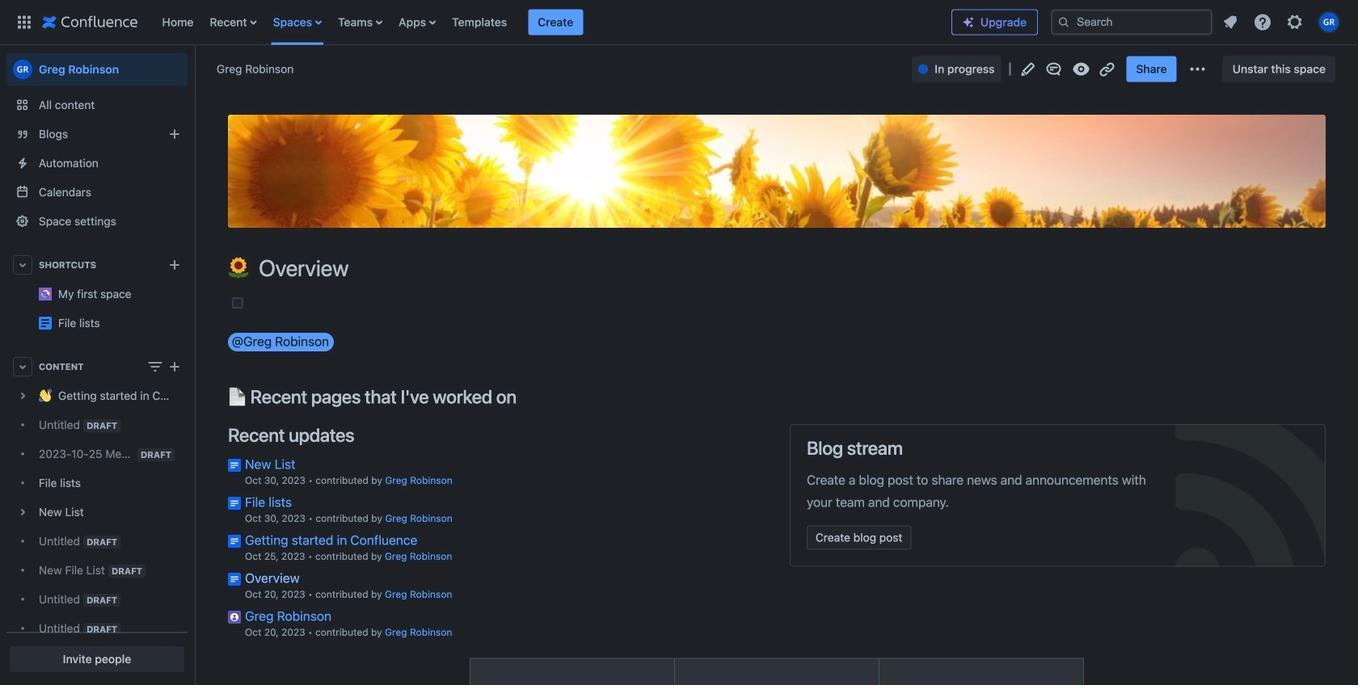 Task type: vqa. For each thing, say whether or not it's contained in the screenshot.
some
no



Task type: describe. For each thing, give the bounding box(es) containing it.
create a blog image
[[165, 124, 184, 144]]

list item inside list
[[528, 9, 583, 35]]

notification icon image
[[1221, 13, 1240, 32]]

premium image
[[962, 16, 975, 29]]

create a page image
[[165, 357, 184, 377]]

collapse sidebar image
[[176, 53, 212, 86]]

Search field
[[1051, 9, 1213, 35]]

tree inside space element
[[6, 382, 188, 685]]

appswitcher icon image
[[15, 13, 34, 32]]

stop watching image
[[1071, 59, 1091, 79]]

file lists image
[[39, 317, 52, 330]]



Task type: locate. For each thing, give the bounding box(es) containing it.
:sunflower: image
[[228, 257, 249, 278]]

0 horizontal spatial list
[[154, 0, 951, 45]]

space element
[[0, 45, 194, 685]]

list item
[[528, 9, 583, 35]]

search image
[[1057, 16, 1070, 29]]

settings icon image
[[1285, 13, 1305, 32]]

more actions image
[[1188, 59, 1207, 79]]

copy image
[[515, 387, 534, 406]]

1 horizontal spatial list
[[1216, 8, 1348, 37]]

edit this page image
[[1018, 59, 1037, 79]]

list for premium image
[[1216, 8, 1348, 37]]

banner
[[0, 0, 1358, 45]]

change view image
[[146, 357, 165, 377]]

global element
[[10, 0, 951, 45]]

list for 'appswitcher icon'
[[154, 0, 951, 45]]

add shortcut image
[[165, 255, 184, 275]]

None search field
[[1051, 9, 1213, 35]]

list
[[154, 0, 951, 45], [1216, 8, 1348, 37]]

copy link image
[[1097, 59, 1117, 79]]

confluence image
[[42, 13, 138, 32], [42, 13, 138, 32]]

tree
[[6, 382, 188, 685]]

:sunflower: image
[[228, 257, 249, 278]]

help icon image
[[1253, 13, 1272, 32]]



